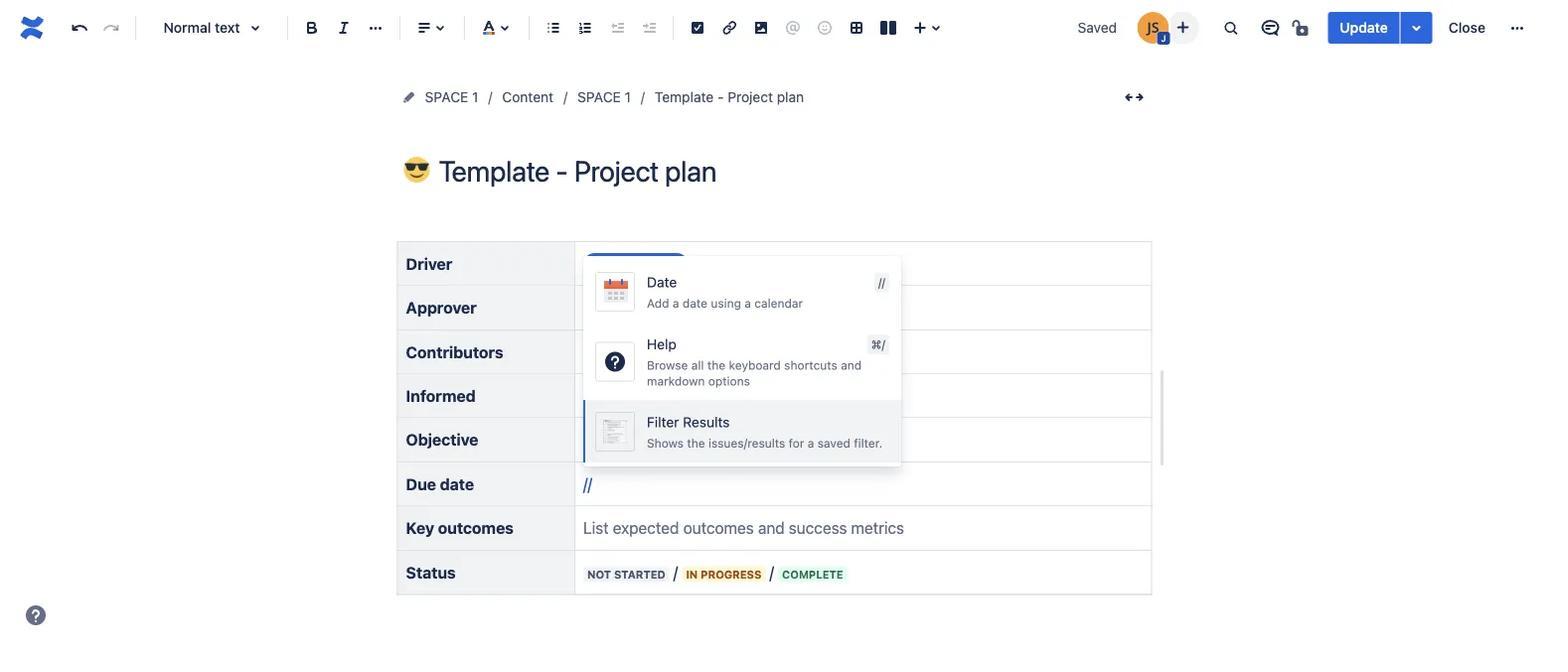Task type: describe. For each thing, give the bounding box(es) containing it.
help image
[[24, 604, 48, 628]]

more formatting image
[[364, 16, 388, 40]]

1 space 1 from the left
[[425, 89, 478, 105]]

complete
[[782, 568, 843, 581]]

driver
[[406, 254, 452, 273]]

normal text
[[163, 19, 240, 36]]

//
[[878, 276, 885, 290]]

none text field inside / field
[[592, 479, 597, 491]]

text
[[215, 19, 240, 36]]

contributors
[[406, 343, 503, 362]]

normal text button
[[144, 6, 279, 50]]

comment icon image
[[1258, 16, 1282, 40]]

plan
[[777, 89, 804, 105]]

template - project plan link
[[655, 85, 804, 109]]

due
[[406, 475, 436, 494]]

close
[[1449, 19, 1486, 36]]

:sunglasses: image
[[404, 157, 430, 183]]

layouts image
[[877, 16, 900, 40]]

indent tab image
[[637, 16, 661, 40]]

table image
[[845, 16, 869, 40]]

filter results shows the issues/results for a saved filter.
[[647, 415, 883, 450]]

more image
[[1506, 16, 1529, 40]]

action item image
[[686, 16, 710, 40]]

approver
[[406, 299, 477, 317]]

italic ⌘i image
[[332, 16, 356, 40]]

0 vertical spatial date
[[683, 297, 708, 311]]

1 space from the left
[[425, 89, 468, 105]]

a inside filter results shows the issues/results for a saved filter.
[[808, 437, 814, 450]]

Main content area, start typing to enter text. text field
[[385, 218, 1166, 656]]

link image
[[718, 16, 741, 40]]

add a date using a calendar
[[647, 297, 803, 311]]

2 space from the left
[[577, 89, 621, 105]]

2 space 1 link from the left
[[577, 85, 631, 109]]

1 1 from the left
[[472, 89, 478, 105]]

status
[[406, 563, 456, 582]]

test
[[656, 431, 687, 450]]

@john
[[588, 254, 637, 273]]

1 horizontal spatial a
[[745, 297, 751, 311]]

invite to edit image
[[1171, 15, 1195, 39]]

options
[[708, 375, 750, 389]]

bullet list ⌘⇧8 image
[[542, 16, 565, 40]]

smith
[[641, 254, 682, 273]]

emoji image
[[813, 16, 837, 40]]

make page full-width image
[[1122, 85, 1146, 109]]

not
[[587, 568, 611, 581]]

:sunglasses: image
[[404, 157, 430, 183]]

template
[[655, 89, 714, 105]]

align left image
[[412, 16, 436, 40]]

markdown
[[647, 375, 705, 389]]

john smith image
[[1137, 12, 1169, 44]]

informed
[[406, 387, 476, 406]]

saved
[[1078, 19, 1117, 36]]



Task type: locate. For each thing, give the bounding box(es) containing it.
using
[[711, 297, 741, 311]]

1 left template
[[625, 89, 631, 105]]

find and replace image
[[1219, 16, 1243, 40]]

the down results
[[687, 437, 705, 450]]

bold ⌘b image
[[300, 16, 324, 40]]

2 1 from the left
[[625, 89, 631, 105]]

/
[[583, 475, 588, 494], [588, 475, 592, 494], [674, 563, 678, 582], [770, 563, 774, 582]]

0 horizontal spatial the
[[687, 437, 705, 450]]

/ field
[[588, 475, 597, 494]]

None text field
[[592, 479, 597, 491]]

outdent ⇧tab image
[[605, 16, 629, 40]]

1 horizontal spatial space 1
[[577, 89, 631, 105]]

space right move this page icon
[[425, 89, 468, 105]]

1 horizontal spatial the
[[707, 359, 726, 373]]

shows
[[647, 437, 684, 450]]

none search field inside main content area, start typing to enter text. text field
[[583, 475, 597, 494]]

space down "numbered list ⌘⇧7" icon on the top left of page
[[577, 89, 621, 105]]

the inside filter results shows the issues/results for a saved filter.
[[687, 437, 705, 450]]

2 horizontal spatial a
[[808, 437, 814, 450]]

1 left content
[[472, 89, 478, 105]]

calendar
[[755, 297, 803, 311]]

date inside main content area, start typing to enter text. text field
[[440, 475, 474, 494]]

0 vertical spatial the
[[707, 359, 726, 373]]

key outcomes
[[406, 519, 514, 538]]

1 horizontal spatial space 1 link
[[577, 85, 631, 109]]

none search field containing /
[[583, 475, 597, 494]]

keyboard
[[729, 359, 781, 373]]

complete
[[583, 431, 652, 450]]

date left using on the top left of page
[[683, 297, 708, 311]]

1 vertical spatial date
[[440, 475, 474, 494]]

0 horizontal spatial 1
[[472, 89, 478, 105]]

add
[[647, 297, 669, 311]]

complete test
[[583, 431, 687, 450]]

add image, video, or file image
[[749, 16, 773, 40]]

update button
[[1328, 12, 1400, 44]]

help
[[647, 336, 677, 353]]

adjust update settings image
[[1405, 16, 1429, 40]]

objective
[[406, 431, 478, 450]]

space
[[425, 89, 468, 105], [577, 89, 621, 105]]

-
[[718, 89, 724, 105]]

filter.
[[854, 437, 883, 450]]

browse all the keyboard shortcuts and markdown options
[[647, 359, 862, 389]]

content link
[[502, 85, 554, 109]]

0 horizontal spatial space
[[425, 89, 468, 105]]

no restrictions image
[[1290, 16, 1314, 40]]

a
[[673, 297, 679, 311], [745, 297, 751, 311], [808, 437, 814, 450]]

progress
[[701, 568, 762, 581]]

saved
[[818, 437, 851, 450]]

2 space 1 from the left
[[577, 89, 631, 105]]

Give this page a title text field
[[439, 155, 1152, 188]]

None search field
[[583, 475, 597, 494]]

space 1
[[425, 89, 478, 105], [577, 89, 631, 105]]

1 space 1 link from the left
[[425, 85, 478, 109]]

confluence image
[[16, 12, 48, 44], [16, 12, 48, 44]]

undo ⌘z image
[[68, 16, 91, 40]]

not started / in progress / complete
[[587, 563, 843, 582]]

issues/results
[[709, 437, 785, 450]]

1 horizontal spatial space
[[577, 89, 621, 105]]

normal
[[163, 19, 211, 36]]

@john smith
[[588, 254, 682, 273]]

date right 'due'
[[440, 475, 474, 494]]

date
[[683, 297, 708, 311], [440, 475, 474, 494]]

space 1 link right move this page icon
[[425, 85, 478, 109]]

space 1 right move this page icon
[[425, 89, 478, 105]]

1 horizontal spatial date
[[683, 297, 708, 311]]

key
[[406, 519, 434, 538]]

1
[[472, 89, 478, 105], [625, 89, 631, 105]]

move this page image
[[401, 89, 417, 105]]

date
[[647, 274, 677, 291]]

a right using on the top left of page
[[745, 297, 751, 311]]

mention image
[[781, 16, 805, 40]]

space 1 link down 'outdent ⇧tab' image
[[577, 85, 631, 109]]

a right add
[[673, 297, 679, 311]]

0 horizontal spatial date
[[440, 475, 474, 494]]

the
[[707, 359, 726, 373], [687, 437, 705, 450]]

close button
[[1437, 12, 1498, 44]]

⌘/
[[871, 338, 885, 352]]

results
[[683, 415, 730, 431]]

project
[[728, 89, 773, 105]]

browse
[[647, 359, 688, 373]]

for
[[789, 437, 804, 450]]

0 horizontal spatial space 1 link
[[425, 85, 478, 109]]

1 vertical spatial the
[[687, 437, 705, 450]]

content
[[502, 89, 554, 105]]

template - project plan
[[655, 89, 804, 105]]

0 horizontal spatial a
[[673, 297, 679, 311]]

numbered list ⌘⇧7 image
[[573, 16, 597, 40]]

filter
[[647, 415, 679, 431]]

space 1 link
[[425, 85, 478, 109], [577, 85, 631, 109]]

outcomes
[[438, 519, 514, 538]]

0 horizontal spatial space 1
[[425, 89, 478, 105]]

space 1 down 'outdent ⇧tab' image
[[577, 89, 631, 105]]

1 horizontal spatial 1
[[625, 89, 631, 105]]

and
[[841, 359, 862, 373]]

update
[[1340, 19, 1388, 36]]

shortcuts
[[784, 359, 838, 373]]

all
[[691, 359, 704, 373]]

the inside browse all the keyboard shortcuts and markdown options
[[707, 359, 726, 373]]

redo ⌘⇧z image
[[99, 16, 123, 40]]

started
[[614, 568, 665, 581]]

the right the all
[[707, 359, 726, 373]]

due date
[[406, 475, 474, 494]]

in
[[686, 568, 698, 581]]

a right for
[[808, 437, 814, 450]]



Task type: vqa. For each thing, say whether or not it's contained in the screenshot.
Key outcomes
yes



